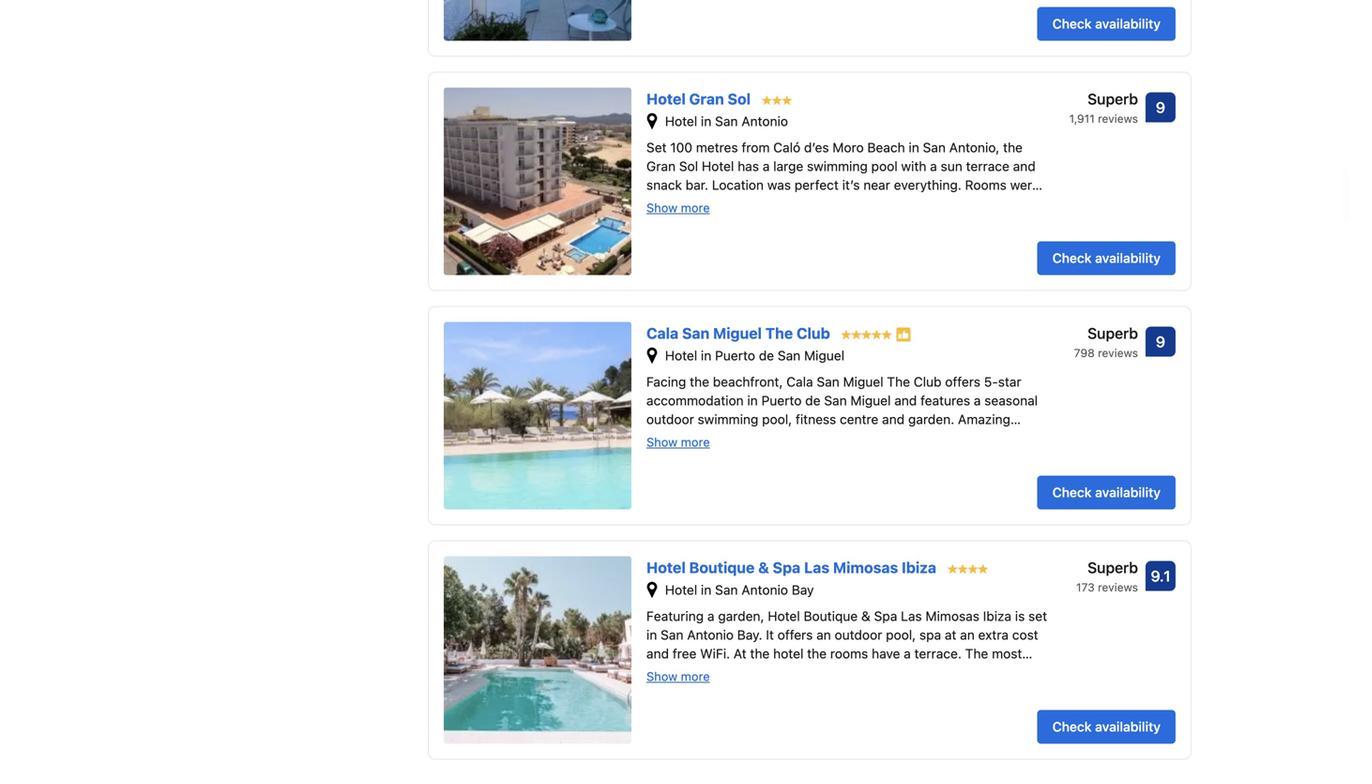 Task type: vqa. For each thing, say whether or not it's contained in the screenshot.
the destination
no



Task type: locate. For each thing, give the bounding box(es) containing it.
miguel
[[713, 325, 762, 342], [804, 348, 845, 363], [843, 375, 884, 390], [851, 393, 891, 409]]

the
[[1003, 140, 1023, 155], [690, 375, 709, 390], [750, 647, 770, 662], [807, 647, 827, 662]]

have
[[872, 647, 900, 662]]

hotel in puerto de san miguel
[[665, 348, 845, 363]]

0 vertical spatial show
[[647, 201, 678, 215]]

scored 9 element for cala san miguel the club
[[1146, 327, 1176, 357]]

1 check availability link from the top
[[1038, 7, 1176, 41]]

3 check availability link from the top
[[1038, 476, 1176, 510]]

features
[[921, 393, 970, 409]]

is
[[1015, 609, 1025, 625]]

show for hotel gran sol
[[647, 201, 678, 215]]

outdoor up 'friendly'
[[647, 412, 694, 428]]

perfect
[[795, 177, 839, 193]]

superb inside superb 173 reviews
[[1088, 559, 1138, 577]]

1 horizontal spatial outdoor
[[835, 628, 883, 643]]

1 vertical spatial mimosas
[[926, 609, 980, 625]]

superb up 798 on the top right of the page
[[1088, 325, 1138, 342]]

0 horizontal spatial pool,
[[762, 412, 792, 428]]

3 show more button from the top
[[647, 669, 710, 685]]

check availability link
[[1038, 7, 1176, 41], [1038, 241, 1176, 275], [1038, 476, 1176, 510], [1038, 711, 1176, 744]]

0 vertical spatial 9
[[1156, 98, 1166, 116]]

1 horizontal spatial an
[[960, 628, 975, 643]]

4 check from the top
[[1053, 720, 1092, 735]]

1 vertical spatial &
[[862, 609, 871, 625]]

and inside featuring a garden, hotel boutique & spa las mimosas ibiza is set in san antonio bay. it offers an outdoor pool, spa at an extra cost and free wifi. at the hotel the rooms have a terrace. show more
[[647, 647, 669, 662]]

superb up 1,911
[[1088, 90, 1138, 108]]

show
[[647, 201, 678, 215], [647, 436, 678, 450], [647, 670, 678, 684]]

with
[[901, 159, 927, 174]]

1 show more button from the top
[[647, 200, 710, 215]]

check availability for hotel gran sol
[[1053, 250, 1161, 266]]

4 check availability from the top
[[1053, 720, 1161, 735]]

0 vertical spatial show more button
[[647, 200, 710, 215]]

cala inside "facing the beachfront, cala san miguel the club offers 5-star accommodation in puerto de san miguel and features a seasonal outdoor swimming pool, fitness centre and garden."
[[787, 375, 813, 390]]

1 horizontal spatial mimosas
[[926, 609, 980, 625]]

and inside set 100 metres from caló d'es moro beach in san antonio, the gran sol hotel has a large swimming pool with a sun terrace and snack bar.
[[1013, 159, 1036, 174]]

food
[[806, 196, 833, 212]]

2 vertical spatial more
[[681, 670, 710, 684]]

outdoor up the rooms
[[835, 628, 883, 643]]

0 horizontal spatial &
[[758, 559, 769, 577]]

4 check availability link from the top
[[1038, 711, 1176, 744]]

1 horizontal spatial cala
[[787, 375, 813, 390]]

pool, up have
[[886, 628, 916, 643]]

offers right it
[[778, 628, 813, 643]]

2 check availability from the top
[[1053, 250, 1161, 266]]

in inside set 100 metres from caló d'es moro beach in san antonio, the gran sol hotel has a large swimming pool with a sun terrace and snack bar.
[[909, 140, 920, 155]]

antonio down the 3 stars icon
[[742, 113, 788, 129]]

2 vertical spatial show more button
[[647, 669, 710, 685]]

1 scored 9 element from the top
[[1146, 92, 1176, 122]]

1 horizontal spatial de
[[805, 393, 821, 409]]

2 show from the top
[[647, 436, 678, 450]]

maintained
[[674, 196, 740, 212]]

1 horizontal spatial las
[[901, 609, 922, 625]]

gran up snack
[[647, 159, 676, 174]]

hotel down fitness
[[779, 431, 810, 446]]

0 vertical spatial antonio
[[742, 113, 788, 129]]

friendly
[[647, 431, 692, 446]]

1 reviews from the top
[[1098, 112, 1138, 125]]

2 9 from the top
[[1156, 333, 1166, 351]]

1 vertical spatial offers
[[778, 628, 813, 643]]

superb for hotel boutique & spa las mimosas ibiza
[[1088, 559, 1138, 577]]

1 vertical spatial 9
[[1156, 333, 1166, 351]]

1 vertical spatial more
[[681, 436, 710, 450]]

mimosas up featuring a garden, hotel boutique & spa las mimosas ibiza is set in san antonio bay. it offers an outdoor pool, spa at an extra cost and free wifi. at the hotel the rooms have a terrace. show more
[[833, 559, 898, 577]]

in
[[701, 113, 712, 129], [909, 140, 920, 155], [701, 348, 712, 363], [747, 393, 758, 409], [701, 583, 712, 598], [647, 628, 657, 643]]

0 horizontal spatial was
[[767, 177, 791, 193]]

2 scored 9 element from the top
[[1146, 327, 1176, 357]]

snack
[[647, 177, 682, 193]]

1 vertical spatial antonio
[[742, 583, 788, 598]]

1 check from the top
[[1053, 16, 1092, 31]]

gran up hotel in san antonio
[[689, 90, 724, 108]]

0 vertical spatial show more
[[647, 201, 710, 215]]

pool,
[[762, 412, 792, 428], [886, 628, 916, 643]]

beach
[[868, 140, 905, 155]]

0 vertical spatial cala
[[647, 325, 679, 342]]

and left free
[[647, 647, 669, 662]]

superb inside superb 798 reviews
[[1088, 325, 1138, 342]]

hotel for hotel in san antonio
[[665, 113, 697, 129]]

1 vertical spatial show more button
[[647, 435, 710, 450]]

and right welcome
[[753, 431, 776, 446]]

had
[[871, 431, 894, 446]]

lovely
[[864, 196, 899, 212]]

1 more from the top
[[681, 201, 710, 215]]

offers
[[945, 375, 981, 390], [778, 628, 813, 643]]

the up garden.
[[887, 375, 910, 390]]

hotel
[[779, 431, 810, 446], [773, 647, 804, 662]]

location was perfect it's near everything. rooms were well maintained and clean food was lovely
[[647, 177, 1040, 212]]

hotel boutique & spa las mimosas ibiza, hotel in san antonio bay image
[[444, 557, 632, 744]]

show down free
[[647, 670, 678, 684]]

1 horizontal spatial the
[[887, 375, 910, 390]]

set
[[1029, 609, 1047, 625]]

9
[[1156, 98, 1166, 116], [1156, 333, 1166, 351]]

4 availability from the top
[[1095, 720, 1161, 735]]

antonio inside featuring a garden, hotel boutique & spa las mimosas ibiza is set in san antonio bay. it offers an outdoor pool, spa at an extra cost and free wifi. at the hotel the rooms have a terrace. show more
[[687, 628, 734, 643]]

more for san
[[681, 436, 710, 450]]

and up had
[[882, 412, 905, 428]]

0 horizontal spatial sol
[[679, 159, 698, 174]]

las
[[804, 559, 830, 577], [901, 609, 922, 625]]

0 horizontal spatial spa
[[773, 559, 801, 577]]

pool, left fitness
[[762, 412, 792, 428]]

hotel gran sol
[[647, 90, 754, 108]]

0 vertical spatial the
[[766, 325, 793, 342]]

0 vertical spatial was
[[767, 177, 791, 193]]

1 vertical spatial scored 9 element
[[1146, 327, 1176, 357]]

1 vertical spatial las
[[901, 609, 922, 625]]

d'es
[[804, 140, 829, 155]]

was
[[767, 177, 791, 193], [837, 196, 861, 212]]

show more down snack
[[647, 201, 710, 215]]

swimming
[[807, 159, 868, 174], [698, 412, 759, 428]]

1 horizontal spatial boutique
[[804, 609, 858, 625]]

beachfront,
[[713, 375, 783, 390]]

1 vertical spatial reviews
[[1098, 347, 1138, 360]]

1 an from the left
[[817, 628, 831, 643]]

1 vertical spatial cala
[[787, 375, 813, 390]]

lux isla, hotel in talamanca image
[[444, 0, 632, 41]]

san inside featuring a garden, hotel boutique & spa las mimosas ibiza is set in san antonio bay. it offers an outdoor pool, spa at an extra cost and free wifi. at the hotel the rooms have a terrace. show more
[[661, 628, 684, 643]]

2 reviews from the top
[[1098, 347, 1138, 360]]

hotel down it
[[773, 647, 804, 662]]

2 show more button from the top
[[647, 435, 710, 450]]

9 for cala san miguel the club
[[1156, 333, 1166, 351]]

spa
[[773, 559, 801, 577], [874, 609, 897, 625]]

& up the rooms
[[862, 609, 871, 625]]

reviews for cala san miguel the club
[[1098, 347, 1138, 360]]

antonio for &
[[742, 583, 788, 598]]

1 horizontal spatial spa
[[874, 609, 897, 625]]

sol up hotel in san antonio
[[728, 90, 751, 108]]

was up clean at the top right of the page
[[767, 177, 791, 193]]

more down bar.
[[681, 201, 710, 215]]

antonio up garden,
[[742, 583, 788, 598]]

3 superb from the top
[[1088, 559, 1138, 577]]

show more button
[[647, 200, 710, 215], [647, 435, 710, 450], [647, 669, 710, 685]]

2 check availability link from the top
[[1038, 241, 1176, 275]]

hotel inside "amazing friendly welcome and hotel staff!  we had a blast! thanks!"
[[779, 431, 810, 446]]

thanks!
[[945, 431, 993, 446]]

cala up fitness
[[787, 375, 813, 390]]

1 horizontal spatial club
[[914, 375, 942, 390]]

club
[[797, 325, 830, 342], [914, 375, 942, 390]]

bay.
[[737, 628, 763, 643]]

0 vertical spatial scored 9 element
[[1146, 92, 1176, 122]]

featuring
[[647, 609, 704, 625]]

puerto down beachfront,
[[762, 393, 802, 409]]

swimming down moro
[[807, 159, 868, 174]]

1 vertical spatial outdoor
[[835, 628, 883, 643]]

clean
[[770, 196, 802, 212]]

1 vertical spatial de
[[805, 393, 821, 409]]

1 horizontal spatial ibiza
[[983, 609, 1012, 625]]

offers inside featuring a garden, hotel boutique & spa las mimosas ibiza is set in san antonio bay. it offers an outdoor pool, spa at an extra cost and free wifi. at the hotel the rooms have a terrace. show more
[[778, 628, 813, 643]]

ibiza left 4 stars icon on the bottom right
[[902, 559, 937, 577]]

availability for cala san miguel the club
[[1095, 485, 1161, 500]]

more
[[681, 201, 710, 215], [681, 436, 710, 450], [681, 670, 710, 684]]

0 horizontal spatial gran
[[647, 159, 676, 174]]

0 vertical spatial boutique
[[689, 559, 755, 577]]

rooms
[[830, 647, 868, 662]]

1 horizontal spatial gran
[[689, 90, 724, 108]]

1 vertical spatial ibiza
[[983, 609, 1012, 625]]

1 horizontal spatial pool,
[[886, 628, 916, 643]]

0 horizontal spatial cala
[[647, 325, 679, 342]]

2 superb from the top
[[1088, 325, 1138, 342]]

a up amazing at the right bottom
[[974, 393, 981, 409]]

mimosas inside featuring a garden, hotel boutique & spa las mimosas ibiza is set in san antonio bay. it offers an outdoor pool, spa at an extra cost and free wifi. at the hotel the rooms have a terrace. show more
[[926, 609, 980, 625]]

were
[[1010, 177, 1040, 193]]

0 vertical spatial offers
[[945, 375, 981, 390]]

1 vertical spatial boutique
[[804, 609, 858, 625]]

0 horizontal spatial las
[[804, 559, 830, 577]]

de up fitness
[[805, 393, 821, 409]]

and up were
[[1013, 159, 1036, 174]]

0 vertical spatial mimosas
[[833, 559, 898, 577]]

show more
[[647, 201, 710, 215], [647, 436, 710, 450]]

show more button down 'accommodation'
[[647, 435, 710, 450]]

set
[[647, 140, 667, 155]]

0 horizontal spatial de
[[759, 348, 774, 363]]

2 check from the top
[[1053, 250, 1092, 266]]

1 vertical spatial hotel
[[773, 647, 804, 662]]

antonio
[[742, 113, 788, 129], [742, 583, 788, 598], [687, 628, 734, 643]]

0 horizontal spatial outdoor
[[647, 412, 694, 428]]

club up features
[[914, 375, 942, 390]]

hotel
[[647, 90, 686, 108], [665, 113, 697, 129], [702, 159, 734, 174], [665, 348, 697, 363], [647, 559, 686, 577], [665, 583, 697, 598], [768, 609, 800, 625]]

antonio up wifi.
[[687, 628, 734, 643]]

show more button down snack
[[647, 200, 710, 215]]

reviews inside superb 173 reviews
[[1098, 581, 1138, 594]]

2 vertical spatial superb
[[1088, 559, 1138, 577]]

ibiza up the 'extra'
[[983, 609, 1012, 625]]

0 horizontal spatial puerto
[[715, 348, 755, 363]]

0 horizontal spatial club
[[797, 325, 830, 342]]

798
[[1074, 347, 1095, 360]]

boutique
[[689, 559, 755, 577], [804, 609, 858, 625]]

and inside "amazing friendly welcome and hotel staff!  we had a blast! thanks!"
[[753, 431, 776, 446]]

1 show more from the top
[[647, 201, 710, 215]]

the up hotel in puerto de san miguel
[[766, 325, 793, 342]]

sun
[[941, 159, 963, 174]]

show more button for san
[[647, 435, 710, 450]]

it's
[[842, 177, 860, 193]]

hotel inside featuring a garden, hotel boutique & spa las mimosas ibiza is set in san antonio bay. it offers an outdoor pool, spa at an extra cost and free wifi. at the hotel the rooms have a terrace. show more
[[773, 647, 804, 662]]

0 vertical spatial las
[[804, 559, 830, 577]]

0 vertical spatial de
[[759, 348, 774, 363]]

show for cala san miguel the club
[[647, 436, 678, 450]]

2 more from the top
[[681, 436, 710, 450]]

check for hotel gran sol
[[1053, 250, 1092, 266]]

1 vertical spatial gran
[[647, 159, 676, 174]]

check for cala san miguel the club
[[1053, 485, 1092, 500]]

check
[[1053, 16, 1092, 31], [1053, 250, 1092, 266], [1053, 485, 1092, 500], [1053, 720, 1092, 735]]

0 vertical spatial hotel
[[779, 431, 810, 446]]

mimosas
[[833, 559, 898, 577], [926, 609, 980, 625]]

and down location
[[744, 196, 766, 212]]

9 right superb 1,911 reviews
[[1156, 98, 1166, 116]]

1 vertical spatial spa
[[874, 609, 897, 625]]

scored 9.1 element
[[1146, 561, 1176, 592]]

2 vertical spatial reviews
[[1098, 581, 1138, 594]]

1 vertical spatial club
[[914, 375, 942, 390]]

0 horizontal spatial offers
[[778, 628, 813, 643]]

spa up bay
[[773, 559, 801, 577]]

reviews inside superb 1,911 reviews
[[1098, 112, 1138, 125]]

mimosas up at
[[926, 609, 980, 625]]

the up 'terrace'
[[1003, 140, 1023, 155]]

more down 'accommodation'
[[681, 436, 710, 450]]

0 vertical spatial club
[[797, 325, 830, 342]]

3 check from the top
[[1053, 485, 1092, 500]]

superb 798 reviews
[[1074, 325, 1138, 360]]

1 superb from the top
[[1088, 90, 1138, 108]]

0 horizontal spatial the
[[766, 325, 793, 342]]

0 vertical spatial sol
[[728, 90, 751, 108]]

club left 5 stars image
[[797, 325, 830, 342]]

scored 9 element right superb 798 reviews
[[1146, 327, 1176, 357]]

superb up 173 on the right bottom of the page
[[1088, 559, 1138, 577]]

was down it's
[[837, 196, 861, 212]]

sol down 100
[[679, 159, 698, 174]]

the
[[766, 325, 793, 342], [887, 375, 910, 390]]

in up featuring
[[701, 583, 712, 598]]

0 horizontal spatial swimming
[[698, 412, 759, 428]]

las up spa
[[901, 609, 922, 625]]

1 show from the top
[[647, 201, 678, 215]]

show inside featuring a garden, hotel boutique & spa las mimosas ibiza is set in san antonio bay. it offers an outdoor pool, spa at an extra cost and free wifi. at the hotel the rooms have a terrace. show more
[[647, 670, 678, 684]]

a right had
[[897, 431, 904, 446]]

reviews inside superb 798 reviews
[[1098, 347, 1138, 360]]

cala up facing
[[647, 325, 679, 342]]

show more button down free
[[647, 669, 710, 685]]

& up hotel in san antonio bay
[[758, 559, 769, 577]]

the inside set 100 metres from caló d'es moro beach in san antonio, the gran sol hotel has a large swimming pool with a sun terrace and snack bar.
[[1003, 140, 1023, 155]]

0 vertical spatial more
[[681, 201, 710, 215]]

antonio,
[[949, 140, 1000, 155]]

9 right superb 798 reviews
[[1156, 333, 1166, 351]]

9.1
[[1151, 568, 1171, 585]]

facing
[[647, 375, 686, 390]]

reviews right 173 on the right bottom of the page
[[1098, 581, 1138, 594]]

gran
[[689, 90, 724, 108], [647, 159, 676, 174]]

in down featuring
[[647, 628, 657, 643]]

ibiza
[[902, 559, 937, 577], [983, 609, 1012, 625]]

1 horizontal spatial puerto
[[762, 393, 802, 409]]

2 vertical spatial show
[[647, 670, 678, 684]]

1 9 from the top
[[1156, 98, 1166, 116]]

has
[[738, 159, 759, 174]]

0 vertical spatial outdoor
[[647, 412, 694, 428]]

boutique down bay
[[804, 609, 858, 625]]

the left the rooms
[[807, 647, 827, 662]]

more down free
[[681, 670, 710, 684]]

3 show from the top
[[647, 670, 678, 684]]

free
[[673, 647, 697, 662]]

featuring a garden, hotel boutique & spa las mimosas ibiza is set in san antonio bay. it offers an outdoor pool, spa at an extra cost and free wifi. at the hotel the rooms have a terrace. show more
[[647, 609, 1047, 684]]

0 vertical spatial ibiza
[[902, 559, 937, 577]]

reviews right 798 on the top right of the page
[[1098, 347, 1138, 360]]

1 vertical spatial superb
[[1088, 325, 1138, 342]]

availability
[[1095, 16, 1161, 31], [1095, 250, 1161, 266], [1095, 485, 1161, 500], [1095, 720, 1161, 735]]

show more down 'accommodation'
[[647, 436, 710, 450]]

las up bay
[[804, 559, 830, 577]]

caló
[[774, 140, 801, 155]]

show down 'accommodation'
[[647, 436, 678, 450]]

scored 9 element right superb 1,911 reviews
[[1146, 92, 1176, 122]]

1,911
[[1069, 112, 1095, 125]]

3 more from the top
[[681, 670, 710, 684]]

1 horizontal spatial was
[[837, 196, 861, 212]]

pool, inside "facing the beachfront, cala san miguel the club offers 5-star accommodation in puerto de san miguel and features a seasonal outdoor swimming pool, fitness centre and garden."
[[762, 412, 792, 428]]

superb
[[1088, 90, 1138, 108], [1088, 325, 1138, 342], [1088, 559, 1138, 577]]

hotel inside featuring a garden, hotel boutique & spa las mimosas ibiza is set in san antonio bay. it offers an outdoor pool, spa at an extra cost and free wifi. at the hotel the rooms have a terrace. show more
[[768, 609, 800, 625]]

hotel for hotel gran sol
[[647, 90, 686, 108]]

cala
[[647, 325, 679, 342], [787, 375, 813, 390]]

de up beachfront,
[[759, 348, 774, 363]]

garden,
[[718, 609, 764, 625]]

reviews right 1,911
[[1098, 112, 1138, 125]]

swimming up welcome
[[698, 412, 759, 428]]

spa up have
[[874, 609, 897, 625]]

boutique up hotel in san antonio bay
[[689, 559, 755, 577]]

de
[[759, 348, 774, 363], [805, 393, 821, 409]]

3 reviews from the top
[[1098, 581, 1138, 594]]

0 vertical spatial pool,
[[762, 412, 792, 428]]

the up 'accommodation'
[[690, 375, 709, 390]]

0 vertical spatial puerto
[[715, 348, 755, 363]]

a right have
[[904, 647, 911, 662]]

we
[[848, 431, 867, 446]]

1 vertical spatial puerto
[[762, 393, 802, 409]]

1 vertical spatial show
[[647, 436, 678, 450]]

sol
[[728, 90, 751, 108], [679, 159, 698, 174]]

1 vertical spatial pool,
[[886, 628, 916, 643]]

1 vertical spatial the
[[887, 375, 910, 390]]

show more button for boutique
[[647, 669, 710, 685]]

0 vertical spatial gran
[[689, 90, 724, 108]]

a inside "amazing friendly welcome and hotel staff!  we had a blast! thanks!"
[[897, 431, 904, 446]]

accommodation
[[647, 393, 744, 409]]

0 horizontal spatial ibiza
[[902, 559, 937, 577]]

&
[[758, 559, 769, 577], [862, 609, 871, 625]]

0 vertical spatial superb
[[1088, 90, 1138, 108]]

show more for cala
[[647, 436, 710, 450]]

hotel gran sol, hotel in san antonio image
[[444, 88, 632, 275]]

2 show more from the top
[[647, 436, 710, 450]]

1 horizontal spatial swimming
[[807, 159, 868, 174]]

reviews for hotel boutique & spa las mimosas ibiza
[[1098, 581, 1138, 594]]

hotel inside set 100 metres from caló d'es moro beach in san antonio, the gran sol hotel has a large swimming pool with a sun terrace and snack bar.
[[702, 159, 734, 174]]

and
[[1013, 159, 1036, 174], [744, 196, 766, 212], [895, 393, 917, 409], [882, 412, 905, 428], [753, 431, 776, 446], [647, 647, 669, 662]]

1 horizontal spatial &
[[862, 609, 871, 625]]

1 vertical spatial show more
[[647, 436, 710, 450]]

3 check availability from the top
[[1053, 485, 1161, 500]]

an up the rooms
[[817, 628, 831, 643]]

centre
[[840, 412, 879, 428]]

scored 9 element
[[1146, 92, 1176, 122], [1146, 327, 1176, 357]]

3 availability from the top
[[1095, 485, 1161, 500]]

in inside featuring a garden, hotel boutique & spa las mimosas ibiza is set in san antonio bay. it offers an outdoor pool, spa at an extra cost and free wifi. at the hotel the rooms have a terrace. show more
[[647, 628, 657, 643]]

0 vertical spatial reviews
[[1098, 112, 1138, 125]]

0 vertical spatial swimming
[[807, 159, 868, 174]]

spa inside featuring a garden, hotel boutique & spa las mimosas ibiza is set in san antonio bay. it offers an outdoor pool, spa at an extra cost and free wifi. at the hotel the rooms have a terrace. show more
[[874, 609, 897, 625]]

in down beachfront,
[[747, 393, 758, 409]]

1 vertical spatial swimming
[[698, 412, 759, 428]]

and up garden.
[[895, 393, 917, 409]]

check for hotel boutique & spa las mimosas ibiza
[[1053, 720, 1092, 735]]

0 horizontal spatial an
[[817, 628, 831, 643]]

puerto down cala san miguel the club
[[715, 348, 755, 363]]

1 horizontal spatial offers
[[945, 375, 981, 390]]

a right has on the right top
[[763, 159, 770, 174]]

san
[[715, 113, 738, 129], [923, 140, 946, 155], [682, 325, 710, 342], [778, 348, 801, 363], [817, 375, 840, 390], [824, 393, 847, 409], [715, 583, 738, 598], [661, 628, 684, 643]]

offers up features
[[945, 375, 981, 390]]

2 vertical spatial antonio
[[687, 628, 734, 643]]

1 vertical spatial sol
[[679, 159, 698, 174]]

show down snack
[[647, 201, 678, 215]]

in up the with
[[909, 140, 920, 155]]

2 availability from the top
[[1095, 250, 1161, 266]]

an right at
[[960, 628, 975, 643]]

moro
[[833, 140, 864, 155]]

sol inside set 100 metres from caló d'es moro beach in san antonio, the gran sol hotel has a large swimming pool with a sun terrace and snack bar.
[[679, 159, 698, 174]]

superb inside superb 1,911 reviews
[[1088, 90, 1138, 108]]

check availability link for hotel boutique & spa las mimosas ibiza
[[1038, 711, 1176, 744]]



Task type: describe. For each thing, give the bounding box(es) containing it.
pool, inside featuring a garden, hotel boutique & spa las mimosas ibiza is set in san antonio bay. it offers an outdoor pool, spa at an extra cost and free wifi. at the hotel the rooms have a terrace. show more
[[886, 628, 916, 643]]

extra
[[978, 628, 1009, 643]]

0 horizontal spatial boutique
[[689, 559, 755, 577]]

garden.
[[908, 412, 955, 428]]

blast!
[[908, 431, 941, 446]]

cala san miguel the club, hotel in puerto de san miguel image
[[444, 322, 632, 510]]

hotel for hotel in san antonio bay
[[665, 583, 697, 598]]

3 stars image
[[762, 96, 792, 105]]

superb 173 reviews
[[1076, 559, 1138, 594]]

0 vertical spatial spa
[[773, 559, 801, 577]]

outdoor inside featuring a garden, hotel boutique & spa las mimosas ibiza is set in san antonio bay. it offers an outdoor pool, spa at an extra cost and free wifi. at the hotel the rooms have a terrace. show more
[[835, 628, 883, 643]]

check availability for cala san miguel the club
[[1053, 485, 1161, 500]]

bar.
[[686, 177, 709, 193]]

show more for hotel
[[647, 201, 710, 215]]

1 vertical spatial was
[[837, 196, 861, 212]]

it
[[766, 628, 774, 643]]

in inside "facing the beachfront, cala san miguel the club offers 5-star accommodation in puerto de san miguel and features a seasonal outdoor swimming pool, fitness centre and garden."
[[747, 393, 758, 409]]

173
[[1076, 581, 1095, 594]]

4 stars image
[[948, 565, 988, 574]]

a inside "facing the beachfront, cala san miguel the club offers 5-star accommodation in puerto de san miguel and features a seasonal outdoor swimming pool, fitness centre and garden."
[[974, 393, 981, 409]]

star
[[998, 375, 1022, 390]]

terrace
[[966, 159, 1010, 174]]

availability for hotel boutique & spa las mimosas ibiza
[[1095, 720, 1161, 735]]

superb for hotel gran sol
[[1088, 90, 1138, 108]]

reviews for hotel gran sol
[[1098, 112, 1138, 125]]

facing the beachfront, cala san miguel the club offers 5-star accommodation in puerto de san miguel and features a seasonal outdoor swimming pool, fitness centre and garden.
[[647, 375, 1038, 428]]

fitness
[[796, 412, 836, 428]]

de inside "facing the beachfront, cala san miguel the club offers 5-star accommodation in puerto de san miguel and features a seasonal outdoor swimming pool, fitness centre and garden."
[[805, 393, 821, 409]]

availability for hotel gran sol
[[1095, 250, 1161, 266]]

at
[[734, 647, 747, 662]]

in down cala san miguel the club
[[701, 348, 712, 363]]

more for gran
[[681, 201, 710, 215]]

in down hotel gran sol
[[701, 113, 712, 129]]

5-
[[984, 375, 998, 390]]

a left garden,
[[708, 609, 715, 625]]

a left sun
[[930, 159, 937, 174]]

welcome
[[696, 431, 750, 446]]

metres
[[696, 140, 738, 155]]

antonio for sol
[[742, 113, 788, 129]]

bay
[[792, 583, 814, 598]]

and inside location was perfect it's near everything. rooms were well maintained and clean food was lovely
[[744, 196, 766, 212]]

1 check availability from the top
[[1053, 16, 1161, 31]]

hotel in san antonio bay
[[665, 583, 814, 598]]

more inside featuring a garden, hotel boutique & spa las mimosas ibiza is set in san antonio bay. it offers an outdoor pool, spa at an extra cost and free wifi. at the hotel the rooms have a terrace. show more
[[681, 670, 710, 684]]

location
[[712, 177, 764, 193]]

san inside set 100 metres from caló d'es moro beach in san antonio, the gran sol hotel has a large swimming pool with a sun terrace and snack bar.
[[923, 140, 946, 155]]

terrace.
[[915, 647, 962, 662]]

amazing friendly welcome and hotel staff!  we had a blast! thanks!
[[647, 412, 1011, 446]]

hotel in san antonio
[[665, 113, 788, 129]]

& inside featuring a garden, hotel boutique & spa las mimosas ibiza is set in san antonio bay. it offers an outdoor pool, spa at an extra cost and free wifi. at the hotel the rooms have a terrace. show more
[[862, 609, 871, 625]]

las inside featuring a garden, hotel boutique & spa las mimosas ibiza is set in san antonio bay. it offers an outdoor pool, spa at an extra cost and free wifi. at the hotel the rooms have a terrace. show more
[[901, 609, 922, 625]]

0 horizontal spatial mimosas
[[833, 559, 898, 577]]

large
[[773, 159, 804, 174]]

check availability for hotel boutique & spa las mimosas ibiza
[[1053, 720, 1161, 735]]

check availability link for hotel gran sol
[[1038, 241, 1176, 275]]

everything.
[[894, 177, 962, 193]]

superb 1,911 reviews
[[1069, 90, 1138, 125]]

cala san miguel the club
[[647, 325, 834, 342]]

well
[[647, 196, 670, 212]]

superb for cala san miguel the club
[[1088, 325, 1138, 342]]

hotel boutique & spa las mimosas ibiza
[[647, 559, 940, 577]]

the right at
[[750, 647, 770, 662]]

the inside "facing the beachfront, cala san miguel the club offers 5-star accommodation in puerto de san miguel and features a seasonal outdoor swimming pool, fitness centre and garden."
[[887, 375, 910, 390]]

the inside "facing the beachfront, cala san miguel the club offers 5-star accommodation in puerto de san miguel and features a seasonal outdoor swimming pool, fitness centre and garden."
[[690, 375, 709, 390]]

cost
[[1012, 628, 1039, 643]]

scored 9 element for hotel gran sol
[[1146, 92, 1176, 122]]

at
[[945, 628, 957, 643]]

5 stars image
[[841, 330, 892, 340]]

gran inside set 100 metres from caló d'es moro beach in san antonio, the gran sol hotel has a large swimming pool with a sun terrace and snack bar.
[[647, 159, 676, 174]]

set 100 metres from caló d'es moro beach in san antonio, the gran sol hotel has a large swimming pool with a sun terrace and snack bar.
[[647, 140, 1036, 193]]

wifi.
[[700, 647, 730, 662]]

check availability link for cala san miguel the club
[[1038, 476, 1176, 510]]

from
[[742, 140, 770, 155]]

club inside "facing the beachfront, cala san miguel the club offers 5-star accommodation in puerto de san miguel and features a seasonal outdoor swimming pool, fitness centre and garden."
[[914, 375, 942, 390]]

9 for hotel gran sol
[[1156, 98, 1166, 116]]

staff!
[[813, 431, 845, 446]]

near
[[864, 177, 891, 193]]

ibiza inside featuring a garden, hotel boutique & spa las mimosas ibiza is set in san antonio bay. it offers an outdoor pool, spa at an extra cost and free wifi. at the hotel the rooms have a terrace. show more
[[983, 609, 1012, 625]]

1 horizontal spatial sol
[[728, 90, 751, 108]]

puerto inside "facing the beachfront, cala san miguel the club offers 5-star accommodation in puerto de san miguel and features a seasonal outdoor swimming pool, fitness centre and garden."
[[762, 393, 802, 409]]

rooms
[[965, 177, 1007, 193]]

100
[[670, 140, 693, 155]]

1 availability from the top
[[1095, 16, 1161, 31]]

pool
[[871, 159, 898, 174]]

amazing
[[958, 412, 1011, 428]]

0 vertical spatial &
[[758, 559, 769, 577]]

show more button for gran
[[647, 200, 710, 215]]

outdoor inside "facing the beachfront, cala san miguel the club offers 5-star accommodation in puerto de san miguel and features a seasonal outdoor swimming pool, fitness centre and garden."
[[647, 412, 694, 428]]

hotel for hotel boutique & spa las mimosas ibiza
[[647, 559, 686, 577]]

hotel for hotel in puerto de san miguel
[[665, 348, 697, 363]]

swimming inside "facing the beachfront, cala san miguel the club offers 5-star accommodation in puerto de san miguel and features a seasonal outdoor swimming pool, fitness centre and garden."
[[698, 412, 759, 428]]

2 an from the left
[[960, 628, 975, 643]]

swimming inside set 100 metres from caló d'es moro beach in san antonio, the gran sol hotel has a large swimming pool with a sun terrace and snack bar.
[[807, 159, 868, 174]]

offers inside "facing the beachfront, cala san miguel the club offers 5-star accommodation in puerto de san miguel and features a seasonal outdoor swimming pool, fitness centre and garden."
[[945, 375, 981, 390]]

seasonal
[[985, 393, 1038, 409]]

boutique inside featuring a garden, hotel boutique & spa las mimosas ibiza is set in san antonio bay. it offers an outdoor pool, spa at an extra cost and free wifi. at the hotel the rooms have a terrace. show more
[[804, 609, 858, 625]]

spa
[[920, 628, 941, 643]]



